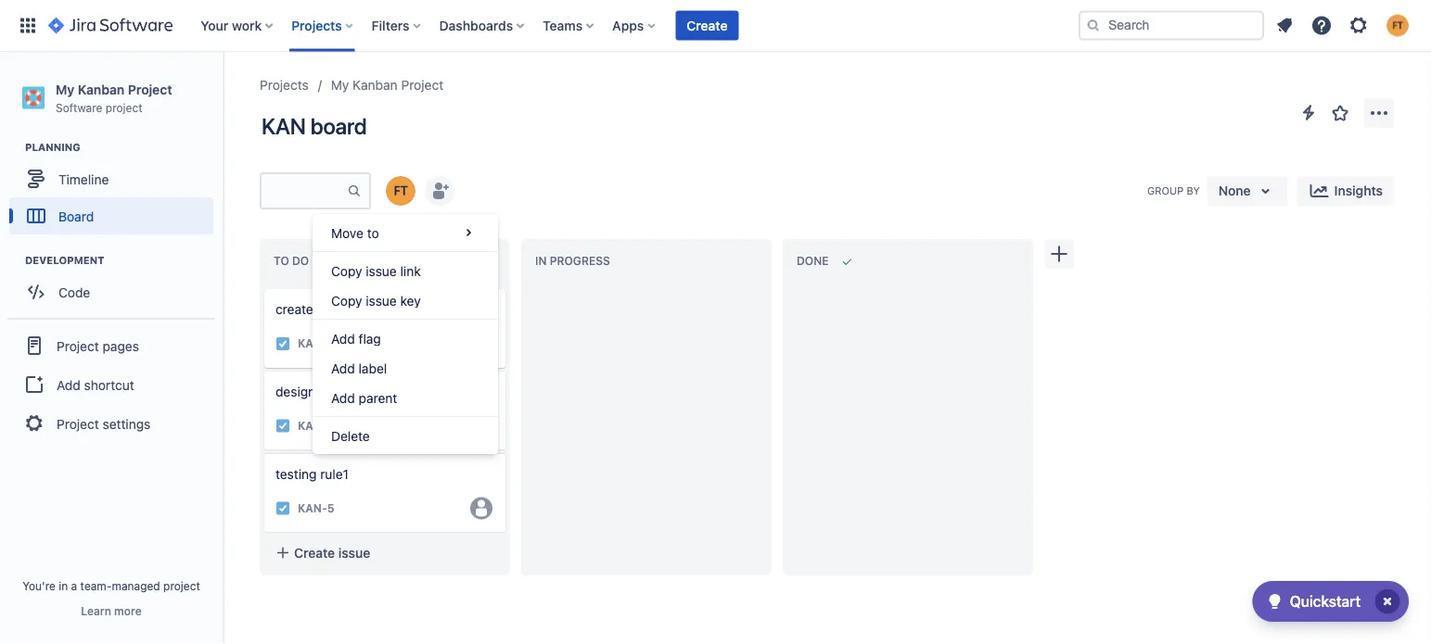 Task type: locate. For each thing, give the bounding box(es) containing it.
0 vertical spatial create
[[687, 18, 728, 33]]

0 vertical spatial project
[[106, 101, 143, 114]]

project pages
[[57, 338, 139, 354]]

add parent
[[331, 390, 397, 406]]

copy issue key
[[331, 293, 421, 308]]

kan- down testing rule1
[[298, 502, 327, 515]]

more
[[114, 605, 142, 618]]

1 horizontal spatial my
[[331, 77, 349, 93]]

kan
[[262, 113, 306, 139]]

my up board
[[331, 77, 349, 93]]

group
[[1148, 185, 1184, 197]]

in
[[535, 255, 547, 268]]

0 horizontal spatial create
[[294, 545, 335, 561]]

kanban inside my kanban project software project
[[78, 82, 125, 97]]

2 task image from the top
[[276, 501, 290, 516]]

kanban up software on the left top of the page
[[78, 82, 125, 97]]

0 vertical spatial copy
[[331, 263, 362, 279]]

copy issue link button
[[313, 256, 498, 286]]

project
[[401, 77, 444, 93], [128, 82, 172, 97], [57, 338, 99, 354], [57, 416, 99, 432]]

task image for testing rule1
[[276, 501, 290, 516]]

create issue image
[[253, 277, 276, 299], [253, 441, 276, 464]]

project settings
[[57, 416, 151, 432]]

0 vertical spatial task image
[[276, 419, 290, 434]]

kan- for testing
[[298, 502, 327, 515]]

2 copy from the top
[[331, 293, 362, 308]]

copy inside copy issue link dropdown button
[[331, 263, 362, 279]]

0 horizontal spatial kanban
[[78, 82, 125, 97]]

my for my kanban project software project
[[56, 82, 74, 97]]

create issue image down to
[[253, 277, 276, 299]]

kan- down design
[[298, 420, 327, 433]]

work
[[232, 18, 262, 33]]

group by
[[1148, 185, 1200, 197]]

learn more button
[[81, 604, 142, 619]]

create inside button
[[294, 545, 335, 561]]

add shortcut button
[[7, 367, 215, 404]]

task image left kan-5 link
[[276, 501, 290, 516]]

add left "shortcut" at the left bottom of the page
[[57, 377, 81, 393]]

projects link
[[260, 74, 309, 97]]

star kan board image
[[1330, 102, 1352, 124]]

1 vertical spatial issue
[[366, 293, 397, 308]]

done
[[797, 255, 829, 268]]

board
[[311, 113, 367, 139]]

add
[[331, 331, 355, 346], [331, 361, 355, 376], [57, 377, 81, 393], [331, 390, 355, 406]]

issue
[[366, 263, 397, 279], [366, 293, 397, 308], [338, 545, 370, 561]]

group containing project pages
[[7, 318, 215, 450]]

copy issue key button
[[313, 286, 498, 315]]

unassigned image
[[470, 415, 493, 438]]

issue inside copy issue link dropdown button
[[366, 263, 397, 279]]

1 vertical spatial projects
[[260, 77, 309, 93]]

design
[[276, 384, 316, 400]]

move
[[331, 225, 364, 241]]

1 horizontal spatial kanban
[[353, 77, 398, 93]]

3 kan- from the top
[[298, 502, 327, 515]]

team-
[[80, 580, 112, 593]]

project left sidebar navigation image
[[128, 82, 172, 97]]

add left flag
[[331, 331, 355, 346]]

0 vertical spatial issue
[[366, 263, 397, 279]]

link
[[400, 263, 421, 279]]

create for create
[[687, 18, 728, 33]]

create button
[[676, 11, 739, 40]]

notifications image
[[1274, 14, 1296, 37]]

parent
[[359, 390, 397, 406]]

1 vertical spatial copy
[[331, 293, 362, 308]]

1 vertical spatial kan-
[[298, 420, 327, 433]]

projects up 'projects' link
[[292, 18, 342, 33]]

2 kan- from the top
[[298, 420, 327, 433]]

group
[[7, 318, 215, 450]]

2 create issue image from the top
[[253, 441, 276, 464]]

copy up add flag
[[331, 293, 362, 308]]

2
[[327, 420, 334, 433]]

create inside button
[[687, 18, 728, 33]]

copy for copy issue key
[[331, 293, 362, 308]]

5
[[327, 502, 334, 515]]

copy down move
[[331, 263, 362, 279]]

kanban up board
[[353, 77, 398, 93]]

insights image
[[1309, 180, 1331, 202]]

kan-5 link
[[298, 501, 334, 517]]

1 horizontal spatial create
[[687, 18, 728, 33]]

project inside my kanban project software project
[[128, 82, 172, 97]]

add inside button
[[57, 377, 81, 393]]

1 copy from the top
[[331, 263, 362, 279]]

banner
[[0, 0, 1432, 52]]

2 vertical spatial issue
[[338, 545, 370, 561]]

Search this board text field
[[262, 174, 347, 208]]

projects inside projects popup button
[[292, 18, 342, 33]]

my up software on the left top of the page
[[56, 82, 74, 97]]

add inside "dropdown button"
[[331, 390, 355, 406]]

add parent button
[[313, 383, 498, 413]]

project right software on the left top of the page
[[106, 101, 143, 114]]

jira software image
[[48, 14, 173, 37], [48, 14, 173, 37]]

label
[[359, 361, 387, 376]]

0 vertical spatial kan-
[[298, 337, 327, 350]]

1 task image from the top
[[276, 419, 290, 434]]

project up add shortcut
[[57, 338, 99, 354]]

add flag button
[[313, 324, 498, 354]]

you're in a team-managed project
[[22, 580, 200, 593]]

to
[[274, 255, 289, 268]]

kanban for my kanban project
[[353, 77, 398, 93]]

create column image
[[1049, 243, 1071, 265]]

copy
[[331, 263, 362, 279], [331, 293, 362, 308]]

add up frontend
[[331, 361, 355, 376]]

project
[[106, 101, 143, 114], [163, 580, 200, 593]]

my
[[331, 77, 349, 93], [56, 82, 74, 97]]

1 vertical spatial create
[[294, 545, 335, 561]]

copy inside copy issue key dropdown button
[[331, 293, 362, 308]]

1 vertical spatial create issue image
[[253, 441, 276, 464]]

my kanban project
[[331, 77, 444, 93]]

add for add parent
[[331, 390, 355, 406]]

kan board
[[262, 113, 367, 139]]

1 vertical spatial task image
[[276, 501, 290, 516]]

unassigned image
[[470, 498, 493, 520]]

project pages link
[[7, 326, 215, 367]]

kan-2 link
[[298, 419, 334, 434]]

automations menu button icon image
[[1298, 102, 1320, 124]]

development image
[[3, 250, 25, 272]]

1 create issue image from the top
[[253, 277, 276, 299]]

projects for projects popup button
[[292, 18, 342, 33]]

my inside "link"
[[331, 77, 349, 93]]

kanban
[[353, 77, 398, 93], [78, 82, 125, 97]]

create down kan-5 link
[[294, 545, 335, 561]]

kanban inside "link"
[[353, 77, 398, 93]]

add label
[[331, 361, 387, 376]]

copy issue link
[[331, 263, 421, 279]]

help image
[[1311, 14, 1333, 37]]

create issue image for testing rule1
[[253, 441, 276, 464]]

create
[[276, 302, 313, 317]]

in progress
[[535, 255, 610, 268]]

kan-
[[298, 337, 327, 350], [298, 420, 327, 433], [298, 502, 327, 515]]

apps button
[[607, 11, 663, 40]]

1 horizontal spatial project
[[163, 580, 200, 593]]

0 horizontal spatial project
[[106, 101, 143, 114]]

to do element
[[274, 255, 324, 268]]

board
[[58, 209, 94, 224]]

task image
[[276, 419, 290, 434], [276, 501, 290, 516]]

create right apps dropdown button
[[687, 18, 728, 33]]

issue inside the create issue button
[[338, 545, 370, 561]]

quickstart
[[1290, 593, 1361, 611]]

kan- right task icon
[[298, 337, 327, 350]]

create
[[687, 18, 728, 33], [294, 545, 335, 561]]

actions/move to image
[[457, 222, 480, 244]]

your work button
[[195, 11, 280, 40]]

0 vertical spatial create issue image
[[253, 277, 276, 299]]

create issue
[[294, 545, 370, 561]]

pages
[[103, 338, 139, 354]]

delete
[[331, 428, 370, 444]]

project right managed
[[163, 580, 200, 593]]

issue inside copy issue key dropdown button
[[366, 293, 397, 308]]

you're
[[22, 580, 56, 593]]

create issue image up testing
[[253, 441, 276, 464]]

projects up kan
[[260, 77, 309, 93]]

task image left kan-2 link
[[276, 419, 290, 434]]

shortcut
[[84, 377, 134, 393]]

2 vertical spatial kan-
[[298, 502, 327, 515]]

add up "2"
[[331, 390, 355, 406]]

my inside my kanban project software project
[[56, 82, 74, 97]]

add shortcut
[[57, 377, 134, 393]]

1
[[327, 337, 333, 350]]

project down filters dropdown button
[[401, 77, 444, 93]]

add for add label
[[331, 361, 355, 376]]

create database
[[276, 302, 372, 317]]

0 horizontal spatial my
[[56, 82, 74, 97]]

0 vertical spatial projects
[[292, 18, 342, 33]]



Task type: describe. For each thing, give the bounding box(es) containing it.
testing
[[276, 467, 317, 482]]

learn more
[[81, 605, 142, 618]]

insights
[[1335, 183, 1383, 199]]

add label button
[[313, 354, 498, 383]]

to do
[[274, 255, 309, 268]]

dashboards button
[[434, 11, 532, 40]]

kan-5
[[298, 502, 334, 515]]

banner containing your work
[[0, 0, 1432, 52]]

funky town image
[[386, 176, 416, 206]]

search image
[[1087, 18, 1101, 33]]

my for my kanban project
[[331, 77, 349, 93]]

teams
[[543, 18, 583, 33]]

frontend
[[319, 384, 370, 400]]

design frontend templates
[[276, 384, 433, 400]]

planning group
[[9, 140, 222, 241]]

Search field
[[1079, 11, 1265, 40]]

apps
[[613, 18, 644, 33]]

projects for 'projects' link
[[260, 77, 309, 93]]

kan-1
[[298, 337, 333, 350]]

your work
[[201, 18, 262, 33]]

projects button
[[286, 11, 361, 40]]

software
[[56, 101, 102, 114]]

more image
[[1369, 102, 1391, 124]]

issue for link
[[366, 263, 397, 279]]

key
[[400, 293, 421, 308]]

code
[[58, 285, 90, 300]]

appswitcher icon image
[[17, 14, 39, 37]]

to
[[367, 225, 379, 241]]

do
[[292, 255, 309, 268]]

move to button
[[313, 218, 498, 248]]

check image
[[1264, 591, 1287, 613]]

dashboards
[[439, 18, 513, 33]]

filters
[[372, 18, 410, 33]]

planning image
[[3, 137, 25, 159]]

timeline link
[[9, 161, 213, 198]]

quickstart button
[[1253, 582, 1409, 623]]

task image for design frontend templates
[[276, 419, 290, 434]]

none button
[[1208, 176, 1288, 206]]

development
[[25, 255, 104, 267]]

your
[[201, 18, 229, 33]]

project inside my kanban project software project
[[106, 101, 143, 114]]

dismiss quickstart image
[[1373, 587, 1403, 617]]

none
[[1219, 183, 1251, 199]]

create issue button
[[264, 537, 506, 570]]

sidebar navigation image
[[202, 74, 243, 111]]

flag
[[359, 331, 381, 346]]

kan-1 link
[[298, 336, 333, 352]]

settings image
[[1348, 14, 1370, 37]]

your profile and settings image
[[1387, 14, 1409, 37]]

teams button
[[537, 11, 601, 40]]

insights button
[[1298, 176, 1395, 206]]

planning
[[25, 142, 80, 154]]

primary element
[[11, 0, 1079, 51]]

issue for key
[[366, 293, 397, 308]]

settings
[[103, 416, 151, 432]]

filters button
[[366, 11, 428, 40]]

templates
[[374, 384, 433, 400]]

project settings link
[[7, 404, 215, 445]]

a
[[71, 580, 77, 593]]

1 vertical spatial project
[[163, 580, 200, 593]]

rule1
[[320, 467, 349, 482]]

code link
[[9, 274, 213, 311]]

move to
[[331, 225, 379, 241]]

add for add flag
[[331, 331, 355, 346]]

create for create issue
[[294, 545, 335, 561]]

managed
[[112, 580, 160, 593]]

my kanban project link
[[331, 74, 444, 97]]

timeline
[[58, 171, 109, 187]]

learn
[[81, 605, 111, 618]]

add people image
[[429, 180, 451, 202]]

project down add shortcut
[[57, 416, 99, 432]]

progress
[[550, 255, 610, 268]]

add flag
[[331, 331, 381, 346]]

add for add shortcut
[[57, 377, 81, 393]]

task image
[[276, 337, 290, 351]]

kan- for design
[[298, 420, 327, 433]]

by
[[1187, 185, 1200, 197]]

delete button
[[313, 421, 498, 451]]

project inside "link"
[[401, 77, 444, 93]]

kanban for my kanban project software project
[[78, 82, 125, 97]]

testing rule1
[[276, 467, 349, 482]]

my kanban project software project
[[56, 82, 172, 114]]

create issue image for create database
[[253, 277, 276, 299]]

board link
[[9, 198, 213, 235]]

1 kan- from the top
[[298, 337, 327, 350]]

copy for copy issue link
[[331, 263, 362, 279]]

in
[[59, 580, 68, 593]]

kan-2
[[298, 420, 334, 433]]

development group
[[9, 253, 222, 317]]



Task type: vqa. For each thing, say whether or not it's contained in the screenshot.
bottom COPY
yes



